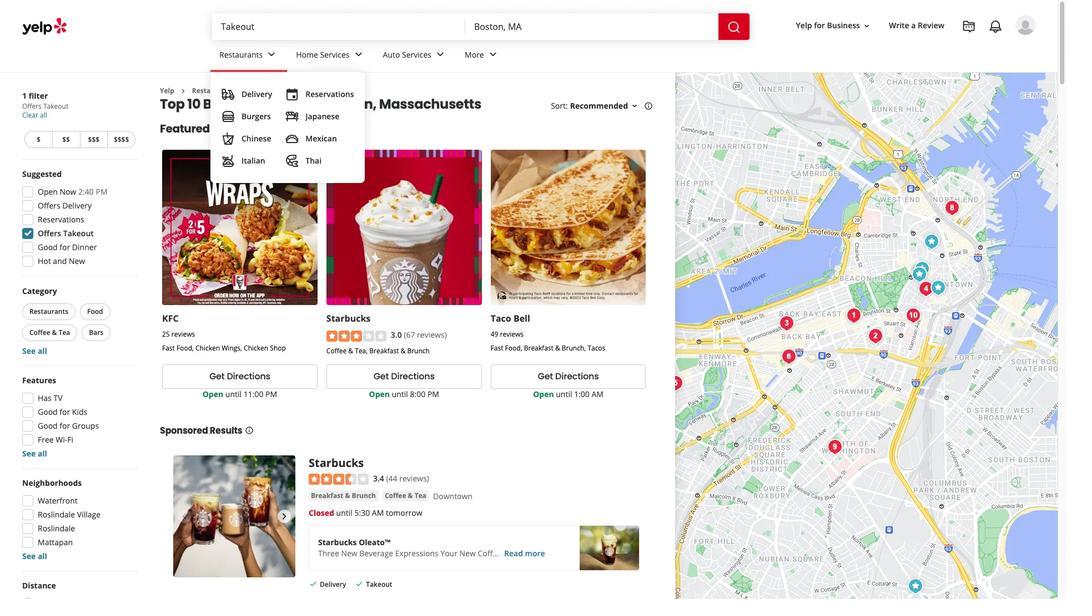Task type: vqa. For each thing, say whether or not it's contained in the screenshot.
Last Name text box
no



Task type: describe. For each thing, give the bounding box(es) containing it.
a
[[911, 20, 916, 31]]

waterfront
[[38, 496, 78, 506]]

3.0 (67 reviews)
[[391, 330, 447, 340]]

reservations link
[[281, 83, 358, 105]]

mexican link
[[281, 128, 358, 150]]

open until 8:00 pm
[[369, 389, 439, 400]]

3.4 (44 reviews)
[[373, 473, 429, 484]]

good for dinner
[[38, 242, 97, 253]]

has
[[38, 393, 52, 404]]

map region
[[645, 0, 1066, 600]]

write
[[889, 20, 909, 31]]

0 horizontal spatial sponsored
[[160, 425, 208, 437]]

open down suggested
[[38, 187, 58, 197]]

(44
[[386, 473, 397, 484]]

dinner
[[72, 242, 97, 253]]

roslindale village
[[38, 510, 101, 520]]

suggested
[[22, 169, 62, 179]]

reviews) for 3.0 (67 reviews)
[[417, 330, 447, 340]]

read
[[504, 549, 523, 559]]

closed
[[309, 508, 334, 519]]

offers inside 1 filter offers takeout clear all
[[22, 102, 42, 111]]

chinese link
[[217, 128, 277, 150]]

hot
[[38, 256, 51, 267]]

0 vertical spatial starbucks
[[326, 313, 370, 325]]

all for neighborhoods
[[38, 551, 47, 562]]

for for business
[[814, 20, 825, 31]]

get for kfc
[[209, 370, 225, 383]]

breakfast inside taco bell 49 reviews fast food, breakfast & brunch, tacos
[[524, 344, 553, 353]]

shop
[[270, 344, 286, 353]]

village
[[77, 510, 101, 520]]

1 vertical spatial tea
[[415, 491, 426, 501]]

$$$$
[[114, 135, 129, 144]]

coffee down restaurants button on the left
[[29, 328, 50, 338]]

reviews) for 3.4 (44 reviews)
[[399, 473, 429, 484]]

none field find
[[221, 21, 456, 33]]

good for good for kids
[[38, 407, 58, 418]]

coffee down '3 star rating' image
[[326, 346, 347, 356]]

3.4 star rating image
[[309, 474, 369, 485]]

wings,
[[222, 344, 242, 353]]

more
[[525, 549, 545, 559]]

auto services link
[[374, 40, 456, 72]]

16 chevron right v2 image for takeout
[[237, 87, 246, 95]]

0 horizontal spatial pm
[[96, 187, 107, 197]]

until for kfc
[[225, 389, 242, 400]]

pm for starbucks
[[427, 389, 439, 400]]

read more
[[504, 549, 545, 559]]

offers takeout
[[38, 228, 94, 239]]

directions for taco
[[555, 370, 599, 383]]

fi
[[67, 435, 73, 445]]

5:30
[[354, 508, 370, 519]]

0 vertical spatial tea
[[59, 328, 70, 338]]

good for good for groups
[[38, 421, 58, 431]]

pauli's image
[[941, 197, 963, 219]]

open for starbucks
[[369, 389, 390, 400]]

moon & flower house -boston image
[[902, 305, 924, 327]]

2:40
[[78, 187, 94, 197]]

review
[[918, 20, 944, 31]]

brunch inside button
[[352, 491, 376, 501]]

pressed cafe image
[[778, 346, 800, 368]]

food, inside taco bell 49 reviews fast food, breakfast & brunch, tacos
[[505, 344, 522, 353]]

all for category
[[38, 346, 47, 356]]

group containing features
[[19, 375, 138, 460]]

sponsored inside the featured takeout options sponsored
[[307, 123, 347, 134]]

$ button
[[24, 131, 52, 148]]

home
[[296, 49, 318, 60]]

24 sushi v2 image
[[286, 110, 299, 123]]

group containing suggested
[[19, 169, 138, 270]]

1:00
[[574, 389, 590, 400]]

mexican
[[306, 133, 337, 144]]

food
[[87, 307, 103, 316]]

yelp for business button
[[792, 16, 876, 36]]

1 see all from the top
[[22, 346, 47, 356]]

$$$
[[88, 135, 99, 144]]

featured
[[160, 121, 210, 137]]

24 chevron down v2 image for home services
[[352, 48, 365, 61]]

good for kids
[[38, 407, 87, 418]]

group containing neighborhoods
[[19, 478, 138, 562]]

open until 1:00 am
[[533, 389, 604, 400]]

brad k. image
[[1016, 15, 1035, 35]]

10
[[187, 95, 201, 113]]

am for 1:00
[[592, 389, 604, 400]]

kfc 25 reviews fast food, chicken wings, chicken shop
[[162, 313, 286, 353]]

wi-
[[56, 435, 67, 445]]

open for kfc
[[202, 389, 223, 400]]

offers for offers delivery
[[38, 200, 60, 211]]

previous image
[[178, 510, 191, 523]]

group containing category
[[20, 286, 138, 357]]

24 italian v2 image
[[222, 154, 235, 168]]

tomorrow
[[386, 508, 422, 519]]

& inside taco bell 49 reviews fast food, breakfast & brunch, tacos
[[555, 344, 560, 353]]

$$$$ button
[[107, 131, 135, 148]]

wow tikka image
[[664, 372, 687, 394]]

recommended
[[570, 101, 628, 111]]

for for groups
[[60, 421, 70, 431]]

distance
[[22, 581, 56, 591]]

24 chevron down v2 image for more
[[486, 48, 500, 61]]

1 vertical spatial restaurants link
[[192, 86, 233, 95]]

get directions link for taco bell
[[491, 365, 646, 389]]

open for taco bell
[[533, 389, 554, 400]]

three
[[318, 549, 339, 559]]

all for features
[[38, 449, 47, 459]]

get directions link for starbucks
[[326, 365, 482, 389]]

restaurants inside button
[[29, 307, 68, 316]]

clear
[[22, 110, 38, 120]]

directions for kfc
[[227, 370, 270, 383]]

restaurants inside business categories element
[[219, 49, 263, 60]]

3 star rating image
[[326, 331, 386, 342]]

1 chicken from the left
[[195, 344, 220, 353]]

slideshow element
[[173, 456, 295, 578]]

roslindale for roslindale village
[[38, 510, 75, 520]]

food, inside the kfc 25 reviews fast food, chicken wings, chicken shop
[[177, 344, 194, 353]]

see for waterfront
[[22, 551, 36, 562]]

& left tea,
[[348, 346, 353, 356]]

& down (67
[[401, 346, 405, 356]]

food button
[[80, 304, 110, 320]]

16 chevron down v2 image for yelp for business
[[862, 21, 871, 30]]

0 vertical spatial restaurants link
[[210, 40, 287, 72]]

1 vertical spatial starbucks link
[[309, 456, 364, 471]]

coffee left the read
[[478, 549, 501, 559]]

until for taco bell
[[556, 389, 572, 400]]

all inside 1 filter offers takeout clear all
[[40, 110, 47, 120]]

sort:
[[551, 101, 568, 111]]

downtown
[[433, 491, 473, 502]]

16 checkmark v2 image
[[309, 580, 318, 589]]

$
[[37, 135, 40, 144]]

burgers
[[242, 111, 271, 122]]

recommended button
[[570, 101, 639, 111]]

see all button for has tv
[[22, 449, 47, 459]]

(67
[[404, 330, 415, 340]]

starbucks oleato™
[[318, 537, 391, 548]]

features
[[22, 375, 56, 386]]

Find text field
[[221, 21, 456, 33]]

open now 2:40 pm
[[38, 187, 107, 197]]

takeout link
[[250, 86, 278, 95]]

chinese
[[242, 133, 271, 144]]

get directions for kfc
[[209, 370, 270, 383]]

more
[[465, 49, 484, 60]]

1 filter offers takeout clear all
[[22, 91, 68, 120]]

boston,
[[327, 95, 377, 113]]

see all button for waterfront
[[22, 551, 47, 562]]

see for has tv
[[22, 449, 36, 459]]

1 horizontal spatial coffee & tea
[[385, 491, 426, 501]]

24 reservations v2 image
[[286, 88, 299, 101]]

more link
[[456, 40, 508, 72]]

taco bell link
[[491, 313, 530, 325]]

reviews inside the kfc 25 reviews fast food, chicken wings, chicken shop
[[171, 330, 195, 339]]

1 see from the top
[[22, 346, 36, 356]]

24 chevron down v2 image for auto services
[[434, 48, 447, 61]]

oleato™
[[359, 537, 391, 548]]

near
[[292, 95, 324, 113]]

subway image
[[911, 258, 933, 280]]

0 vertical spatial starbucks image
[[920, 231, 942, 253]]

write a review
[[889, 20, 944, 31]]

16 checkmark v2 image
[[355, 580, 364, 589]]

see all for has tv
[[22, 449, 47, 459]]

breakfast & brunch
[[311, 491, 376, 501]]

now
[[60, 187, 76, 197]]

0 horizontal spatial reservations
[[38, 214, 84, 225]]



Task type: locate. For each thing, give the bounding box(es) containing it.
next image
[[278, 510, 291, 523]]

2 horizontal spatial breakfast
[[524, 344, 553, 353]]

see all up features
[[22, 346, 47, 356]]

2 vertical spatial good
[[38, 421, 58, 431]]

open left 8:00
[[369, 389, 390, 400]]

fast down 49
[[491, 344, 503, 353]]

1 horizontal spatial get directions link
[[326, 365, 482, 389]]

1 24 chevron down v2 image from the left
[[265, 48, 278, 61]]

lotus test kitchen image
[[915, 278, 937, 300]]

0 vertical spatial reviews)
[[417, 330, 447, 340]]

am right 5:30
[[372, 508, 384, 519]]

1 fast from the left
[[162, 344, 175, 353]]

reviews)
[[417, 330, 447, 340], [399, 473, 429, 484]]

see all button down mattapan
[[22, 551, 47, 562]]

coffee inside coffee & tea link
[[385, 491, 406, 501]]

24 chevron down v2 image inside home services link
[[352, 48, 365, 61]]

clear all link
[[22, 110, 47, 120]]

24 chinese v2 image
[[222, 132, 235, 145]]

0 horizontal spatial reviews
[[171, 330, 195, 339]]

services right home at the left top of the page
[[320, 49, 350, 60]]

0 vertical spatial see all button
[[22, 346, 47, 356]]

1 none field from the left
[[221, 21, 456, 33]]

directions up "1:00"
[[555, 370, 599, 383]]

open until 11:00 pm
[[202, 389, 277, 400]]

yelp for yelp for business
[[796, 20, 812, 31]]

1
[[22, 91, 27, 101]]

pm right 2:40
[[96, 187, 107, 197]]

0 horizontal spatial brunch
[[352, 491, 376, 501]]

16 chevron down v2 image inside yelp for business 'button'
[[862, 21, 871, 30]]

11:00
[[244, 389, 263, 400]]

pm for kfc
[[265, 389, 277, 400]]

fast inside taco bell 49 reviews fast food, breakfast & brunch, tacos
[[491, 344, 503, 353]]

italian
[[242, 155, 265, 166]]

3 see from the top
[[22, 551, 36, 562]]

1 vertical spatial see all button
[[22, 449, 47, 459]]

delivery link
[[217, 83, 277, 105]]

1 vertical spatial reservations
[[38, 214, 84, 225]]

roslindale up mattapan
[[38, 524, 75, 534]]

0 vertical spatial restaurants
[[219, 49, 263, 60]]

all right clear
[[40, 110, 47, 120]]

1 see all button from the top
[[22, 346, 47, 356]]

2 get directions link from the left
[[326, 365, 482, 389]]

2 reviews from the left
[[500, 330, 524, 339]]

greco image
[[775, 312, 798, 335]]

tea up tomorrow
[[415, 491, 426, 501]]

0 vertical spatial brunch
[[407, 346, 430, 356]]

1 horizontal spatial pm
[[265, 389, 277, 400]]

coffee & tea button up tomorrow
[[383, 491, 429, 502]]

get up open until 11:00 pm
[[209, 370, 225, 383]]

fast down 25
[[162, 344, 175, 353]]

1 horizontal spatial delivery
[[242, 89, 272, 99]]

2 good from the top
[[38, 407, 58, 418]]

1 horizontal spatial brunch
[[407, 346, 430, 356]]

auto
[[383, 49, 400, 60]]

all down free
[[38, 449, 47, 459]]

1 horizontal spatial reservations
[[306, 89, 354, 99]]

2 horizontal spatial get directions
[[538, 370, 599, 383]]

starbucks up '3 star rating' image
[[326, 313, 370, 325]]

0 horizontal spatial chicken
[[195, 344, 220, 353]]

offers delivery
[[38, 200, 92, 211]]

for inside 'button'
[[814, 20, 825, 31]]

sponsored left results
[[160, 425, 208, 437]]

24 chevron down v2 image
[[352, 48, 365, 61], [434, 48, 447, 61]]

directions
[[227, 370, 270, 383], [391, 370, 435, 383], [555, 370, 599, 383]]

chicken left wings,
[[195, 344, 220, 353]]

yelp inside 'button'
[[796, 20, 812, 31]]

24 thai v2 image
[[286, 154, 299, 168]]

yelp left business
[[796, 20, 812, 31]]

tv
[[54, 393, 62, 404]]

3 see all from the top
[[22, 551, 47, 562]]

reservations down offers delivery
[[38, 214, 84, 225]]

1 vertical spatial sponsored
[[160, 425, 208, 437]]

search image
[[727, 20, 741, 34]]

directions up the 11:00
[[227, 370, 270, 383]]

top 10 best takeout near boston, massachusetts
[[160, 95, 481, 113]]

mattapan
[[38, 537, 73, 548]]

2 none field from the left
[[474, 21, 710, 33]]

2 fast from the left
[[491, 344, 503, 353]]

$$
[[62, 135, 70, 144]]

home services link
[[287, 40, 374, 72]]

delivery down "open now 2:40 pm"
[[62, 200, 92, 211]]

group
[[19, 169, 138, 270], [20, 286, 138, 357], [19, 375, 138, 460], [19, 478, 138, 562]]

0 horizontal spatial new
[[69, 256, 85, 267]]

1 vertical spatial good
[[38, 407, 58, 418]]

menu inside business categories element
[[210, 72, 365, 183]]

bacco's fine foods image
[[843, 305, 865, 327]]

restaurants up delivery link
[[219, 49, 263, 60]]

get for starbucks
[[373, 370, 389, 383]]

1 reviews from the left
[[171, 330, 195, 339]]

1 horizontal spatial 16 info v2 image
[[644, 102, 653, 111]]

0 vertical spatial 16 chevron down v2 image
[[862, 21, 871, 30]]

menu
[[210, 72, 365, 183]]

16 info v2 image right recommended popup button
[[644, 102, 653, 111]]

food, down 'taco bell' link
[[505, 344, 522, 353]]

for up good for groups at the left bottom of the page
[[60, 407, 70, 418]]

get directions up 'open until 1:00 am'
[[538, 370, 599, 383]]

coffee & tea, breakfast & brunch
[[326, 346, 430, 356]]

1 horizontal spatial breakfast
[[369, 346, 399, 356]]

breakfast inside button
[[311, 491, 343, 501]]

your
[[440, 549, 457, 559]]

reviews right 25
[[171, 330, 195, 339]]

sponsored results
[[160, 425, 242, 437]]

0 horizontal spatial fast
[[162, 344, 175, 353]]

get directions up open until 11:00 pm
[[209, 370, 270, 383]]

fast inside the kfc 25 reviews fast food, chicken wings, chicken shop
[[162, 344, 175, 353]]

delivery inside delivery link
[[242, 89, 272, 99]]

0 horizontal spatial services
[[320, 49, 350, 60]]

$$ button
[[52, 131, 80, 148]]

0 horizontal spatial food,
[[177, 344, 194, 353]]

1 vertical spatial starbucks
[[309, 456, 364, 471]]

yelp for business
[[796, 20, 860, 31]]

all up features
[[38, 346, 47, 356]]

1 horizontal spatial 24 chevron down v2 image
[[434, 48, 447, 61]]

& inside button
[[345, 491, 350, 501]]

2 vertical spatial offers
[[38, 228, 61, 239]]

1 vertical spatial am
[[372, 508, 384, 519]]

1 vertical spatial offers
[[38, 200, 60, 211]]

1 horizontal spatial am
[[592, 389, 604, 400]]

reviews
[[171, 330, 195, 339], [500, 330, 524, 339]]

get directions link down brunch,
[[491, 365, 646, 389]]

1 directions from the left
[[227, 370, 270, 383]]

0 horizontal spatial 24 chevron down v2 image
[[265, 48, 278, 61]]

new
[[69, 256, 85, 267], [341, 549, 357, 559], [459, 549, 476, 559]]

3 directions from the left
[[555, 370, 599, 383]]

2 horizontal spatial get directions link
[[491, 365, 646, 389]]

results
[[210, 425, 242, 437]]

new right your
[[459, 549, 476, 559]]

delivery
[[242, 89, 272, 99], [62, 200, 92, 211], [320, 580, 346, 590]]

0 horizontal spatial breakfast
[[311, 491, 343, 501]]

1 horizontal spatial food,
[[505, 344, 522, 353]]

1 vertical spatial see all
[[22, 449, 47, 459]]

1 vertical spatial see
[[22, 449, 36, 459]]

starbucks up three
[[318, 537, 357, 548]]

16 chevron right v2 image right "yelp" link
[[179, 87, 188, 95]]

24 chevron down v2 image right auto services
[[434, 48, 447, 61]]

chicken left shop
[[244, 344, 268, 353]]

kfc
[[162, 313, 179, 325]]

2 vertical spatial see all
[[22, 551, 47, 562]]

get directions up open until 8:00 pm in the left bottom of the page
[[373, 370, 435, 383]]

1 get directions link from the left
[[162, 365, 317, 389]]

breakfast down bell
[[524, 344, 553, 353]]

0 horizontal spatial yelp
[[160, 86, 174, 95]]

get directions for taco bell
[[538, 370, 599, 383]]

offers up good for dinner
[[38, 228, 61, 239]]

0 vertical spatial coffee & tea
[[29, 328, 70, 338]]

1 horizontal spatial directions
[[391, 370, 435, 383]]

am for 5:30
[[372, 508, 384, 519]]

starbucks image
[[920, 231, 942, 253], [908, 263, 930, 286]]

None search field
[[212, 13, 752, 40]]

2 vertical spatial see
[[22, 551, 36, 562]]

see all button up features
[[22, 346, 47, 356]]

1 services from the left
[[320, 49, 350, 60]]

2 horizontal spatial pm
[[427, 389, 439, 400]]

get for taco bell
[[538, 370, 553, 383]]

projects image
[[962, 20, 976, 33]]

2 get directions from the left
[[373, 370, 435, 383]]

closed until 5:30 am tomorrow
[[309, 508, 422, 519]]

restaurants button
[[22, 304, 76, 320]]

0 horizontal spatial 16 chevron down v2 image
[[630, 102, 639, 111]]

see all down free
[[22, 449, 47, 459]]

taco bell image
[[927, 277, 949, 299]]

yelp for "yelp" link
[[160, 86, 174, 95]]

0 horizontal spatial tea
[[59, 328, 70, 338]]

24 chevron down v2 image left auto
[[352, 48, 365, 61]]

top
[[160, 95, 185, 113]]

thai
[[306, 155, 322, 166]]

16 chevron down v2 image inside recommended popup button
[[630, 102, 639, 111]]

hot and new
[[38, 256, 85, 267]]

0 horizontal spatial delivery
[[62, 200, 92, 211]]

24 delivery v2 image
[[222, 88, 235, 101]]

16 chevron right v2 image for restaurants
[[179, 87, 188, 95]]

starbucks link up "3.4 star rating" image
[[309, 456, 364, 471]]

2 16 chevron right v2 image from the left
[[237, 87, 246, 95]]

free
[[38, 435, 54, 445]]

offers down filter
[[22, 102, 42, 111]]

reviews) up coffee & tea link
[[399, 473, 429, 484]]

offers for offers takeout
[[38, 228, 61, 239]]

0 vertical spatial good
[[38, 242, 58, 253]]

1 horizontal spatial new
[[341, 549, 357, 559]]

1 get directions from the left
[[209, 370, 270, 383]]

get up 'open until 1:00 am'
[[538, 370, 553, 383]]

filter
[[29, 91, 48, 101]]

distance option group
[[19, 581, 138, 600]]

starbucks link up '3 star rating' image
[[326, 313, 370, 325]]

restaurants link up 24 burgers v2 image
[[192, 86, 233, 95]]

1 horizontal spatial none field
[[474, 21, 710, 33]]

beverage
[[359, 549, 393, 559]]

2 24 chevron down v2 image from the left
[[486, 48, 500, 61]]

8:00
[[410, 389, 425, 400]]

1 horizontal spatial 24 chevron down v2 image
[[486, 48, 500, 61]]

roslindale for roslindale
[[38, 524, 75, 534]]

24 chevron down v2 image left home at the left top of the page
[[265, 48, 278, 61]]

0 vertical spatial roslindale
[[38, 510, 75, 520]]

16 chevron right v2 image
[[179, 87, 188, 95], [237, 87, 246, 95]]

all spice image
[[824, 436, 846, 458]]

until left "1:00"
[[556, 389, 572, 400]]

1 vertical spatial restaurants
[[192, 86, 233, 95]]

food,
[[177, 344, 194, 353], [505, 344, 522, 353]]

16 chevron right v2 image right 24 delivery v2 image
[[237, 87, 246, 95]]

1 horizontal spatial 16 chevron down v2 image
[[862, 21, 871, 30]]

bars
[[89, 328, 103, 338]]

0 vertical spatial see
[[22, 346, 36, 356]]

3.0
[[391, 330, 402, 340]]

good for good for dinner
[[38, 242, 58, 253]]

& down restaurants button on the left
[[52, 328, 57, 338]]

coffee & tea
[[29, 328, 70, 338], [385, 491, 426, 501]]

see all
[[22, 346, 47, 356], [22, 449, 47, 459], [22, 551, 47, 562]]

italian link
[[217, 150, 277, 172]]

1 roslindale from the top
[[38, 510, 75, 520]]

16 info v2 image
[[644, 102, 653, 111], [245, 426, 253, 435]]

reservations up 'japanese'
[[306, 89, 354, 99]]

free wi-fi
[[38, 435, 73, 445]]

2 see all from the top
[[22, 449, 47, 459]]

reviews down 'taco bell' link
[[500, 330, 524, 339]]

coffee & tea link
[[383, 491, 429, 502]]

1 horizontal spatial 16 chevron right v2 image
[[237, 87, 246, 95]]

coffee down (44
[[385, 491, 406, 501]]

taco bell 49 reviews fast food, breakfast & brunch, tacos
[[491, 313, 605, 353]]

Near text field
[[474, 21, 710, 33]]

16 info v2 image right results
[[245, 426, 253, 435]]

2 directions from the left
[[391, 370, 435, 383]]

menu containing delivery
[[210, 72, 365, 183]]

groups
[[72, 421, 99, 431]]

write a review link
[[884, 16, 949, 36]]

none field near
[[474, 21, 710, 33]]

2 services from the left
[[402, 49, 431, 60]]

2 24 chevron down v2 image from the left
[[434, 48, 447, 61]]

delivery for 24 delivery v2 image
[[242, 89, 272, 99]]

24 chevron down v2 image for restaurants
[[265, 48, 278, 61]]

16 chevron down v2 image for recommended
[[630, 102, 639, 111]]

am right "1:00"
[[592, 389, 604, 400]]

1 vertical spatial starbucks image
[[908, 263, 930, 286]]

services for auto services
[[402, 49, 431, 60]]

new down starbucks oleato™ at the bottom left of page
[[341, 549, 357, 559]]

1 16 chevron right v2 image from the left
[[179, 87, 188, 95]]

2 vertical spatial restaurants
[[29, 307, 68, 316]]

until left 8:00
[[392, 389, 408, 400]]

49
[[491, 330, 498, 339]]

open left "1:00"
[[533, 389, 554, 400]]

see up "neighborhoods"
[[22, 449, 36, 459]]

brunch up 5:30
[[352, 491, 376, 501]]

for down "offers takeout"
[[60, 242, 70, 253]]

1 vertical spatial reviews)
[[399, 473, 429, 484]]

starbucks image up moon & flower house -boston icon
[[908, 263, 930, 286]]

3 get from the left
[[538, 370, 553, 383]]

2 vertical spatial delivery
[[320, 580, 346, 590]]

brunch,
[[562, 344, 586, 353]]

& up tomorrow
[[408, 491, 413, 501]]

3 get directions link from the left
[[491, 365, 646, 389]]

0 vertical spatial 16 info v2 image
[[644, 102, 653, 111]]

ritual
[[503, 549, 524, 559]]

see up features
[[22, 346, 36, 356]]

good up free
[[38, 421, 58, 431]]

0 horizontal spatial 16 chevron right v2 image
[[179, 87, 188, 95]]

delivery for 16 checkmark v2 image
[[320, 580, 346, 590]]

delivery up burgers
[[242, 89, 272, 99]]

category
[[22, 286, 57, 296]]

coffee & tea button down restaurants button on the left
[[22, 325, 77, 341]]

good
[[38, 242, 58, 253], [38, 407, 58, 418], [38, 421, 58, 431]]

1 vertical spatial 16 chevron down v2 image
[[630, 102, 639, 111]]

1 horizontal spatial services
[[402, 49, 431, 60]]

1 vertical spatial delivery
[[62, 200, 92, 211]]

open up sponsored results in the left bottom of the page
[[202, 389, 223, 400]]

reservations inside business categories element
[[306, 89, 354, 99]]

get directions for starbucks
[[373, 370, 435, 383]]

tea,
[[355, 346, 368, 356]]

0 vertical spatial delivery
[[242, 89, 272, 99]]

2 get from the left
[[373, 370, 389, 383]]

sponsored
[[307, 123, 347, 134], [160, 425, 208, 437]]

1 horizontal spatial fast
[[491, 344, 503, 353]]

see up distance
[[22, 551, 36, 562]]

delivery right 16 checkmark v2 image
[[320, 580, 346, 590]]

business categories element
[[210, 40, 1035, 183]]

get directions link
[[162, 365, 317, 389], [326, 365, 482, 389], [491, 365, 646, 389]]

see all button down free
[[22, 449, 47, 459]]

services right auto
[[402, 49, 431, 60]]

for for dinner
[[60, 242, 70, 253]]

restaurants up 24 burgers v2 image
[[192, 86, 233, 95]]

3 see all button from the top
[[22, 551, 47, 562]]

get directions
[[209, 370, 270, 383], [373, 370, 435, 383], [538, 370, 599, 383]]

see all for waterfront
[[22, 551, 47, 562]]

$$$ button
[[80, 131, 107, 148]]

2 roslindale from the top
[[38, 524, 75, 534]]

1 horizontal spatial get
[[373, 370, 389, 383]]

roslindale down waterfront
[[38, 510, 75, 520]]

mike & patty's - boston image
[[864, 325, 886, 347]]

1 horizontal spatial coffee & tea button
[[383, 491, 429, 502]]

breakfast down the 3.0
[[369, 346, 399, 356]]

and
[[53, 256, 67, 267]]

thai link
[[281, 150, 358, 172]]

0 vertical spatial coffee & tea button
[[22, 325, 77, 341]]

get
[[209, 370, 225, 383], [373, 370, 389, 383], [538, 370, 553, 383]]

2 horizontal spatial new
[[459, 549, 476, 559]]

0 horizontal spatial get
[[209, 370, 225, 383]]

3.4
[[373, 473, 384, 484]]

0 horizontal spatial get directions link
[[162, 365, 317, 389]]

business
[[827, 20, 860, 31]]

1 horizontal spatial sponsored
[[307, 123, 347, 134]]

3 good from the top
[[38, 421, 58, 431]]

takeout inside 1 filter offers takeout clear all
[[43, 102, 68, 111]]

1 food, from the left
[[177, 344, 194, 353]]

1 get from the left
[[209, 370, 225, 383]]

starbucks up "3.4 star rating" image
[[309, 456, 364, 471]]

2 horizontal spatial directions
[[555, 370, 599, 383]]

2 horizontal spatial get
[[538, 370, 553, 383]]

24 chevron down v2 image right more
[[486, 48, 500, 61]]

reviews) right (67
[[417, 330, 447, 340]]

1 horizontal spatial chicken
[[244, 344, 268, 353]]

good for groups
[[38, 421, 99, 431]]

kfc image
[[904, 575, 926, 598]]

restaurants down category
[[29, 307, 68, 316]]

24 burgers v2 image
[[222, 110, 235, 123]]

1 good from the top
[[38, 242, 58, 253]]

user actions element
[[787, 14, 1051, 82]]

2 food, from the left
[[505, 344, 522, 353]]

pm right 8:00
[[427, 389, 439, 400]]

directions up 8:00
[[391, 370, 435, 383]]

1 vertical spatial 16 info v2 image
[[245, 426, 253, 435]]

24 mexican v2 image
[[286, 132, 299, 145]]

16 chevron down v2 image
[[862, 21, 871, 30], [630, 102, 639, 111]]

coffee & tea button
[[22, 325, 77, 341], [383, 491, 429, 502]]

home services
[[296, 49, 350, 60]]

1 vertical spatial coffee & tea
[[385, 491, 426, 501]]

3 get directions from the left
[[538, 370, 599, 383]]

2 vertical spatial starbucks
[[318, 537, 357, 548]]

yelp link
[[160, 86, 174, 95]]

breakfast
[[524, 344, 553, 353], [369, 346, 399, 356], [311, 491, 343, 501]]

1 vertical spatial brunch
[[352, 491, 376, 501]]

1 24 chevron down v2 image from the left
[[352, 48, 365, 61]]

2 see all button from the top
[[22, 449, 47, 459]]

pm
[[96, 187, 107, 197], [265, 389, 277, 400], [427, 389, 439, 400]]

0 horizontal spatial coffee & tea button
[[22, 325, 77, 341]]

sponsored down 'japanese'
[[307, 123, 347, 134]]

24 chevron down v2 image
[[265, 48, 278, 61], [486, 48, 500, 61]]

for left business
[[814, 20, 825, 31]]

2 vertical spatial see all button
[[22, 551, 47, 562]]

until down breakfast & brunch button
[[336, 508, 352, 519]]

get directions link for kfc
[[162, 365, 317, 389]]

yelp
[[796, 20, 812, 31], [160, 86, 174, 95]]

japanese link
[[281, 105, 358, 128]]

24 chevron down v2 image inside more 'link'
[[486, 48, 500, 61]]

all down mattapan
[[38, 551, 47, 562]]

& left brunch,
[[555, 344, 560, 353]]

0 horizontal spatial coffee & tea
[[29, 328, 70, 338]]

1 horizontal spatial reviews
[[500, 330, 524, 339]]

auto services
[[383, 49, 431, 60]]

16 chevron down v2 image right recommended
[[630, 102, 639, 111]]

takeout
[[250, 86, 278, 95], [235, 95, 289, 113], [43, 102, 68, 111], [212, 121, 257, 137], [63, 228, 94, 239], [366, 580, 392, 590]]

good up hot
[[38, 242, 58, 253]]

2 see from the top
[[22, 449, 36, 459]]

japanese
[[306, 111, 339, 122]]

for for kids
[[60, 407, 70, 418]]

restaurants link up takeout link
[[210, 40, 287, 72]]

0 horizontal spatial get directions
[[209, 370, 270, 383]]

1 vertical spatial yelp
[[160, 86, 174, 95]]

coffee & tea down restaurants button on the left
[[29, 328, 70, 338]]

until for starbucks
[[392, 389, 408, 400]]

2 chicken from the left
[[244, 344, 268, 353]]

good down has tv on the left of page
[[38, 407, 58, 418]]

0 vertical spatial sponsored
[[307, 123, 347, 134]]

breakfast & brunch button
[[309, 491, 378, 502]]

reviews inside taco bell 49 reviews fast food, breakfast & brunch, tacos
[[500, 330, 524, 339]]

kfc link
[[162, 313, 179, 325]]

1 vertical spatial coffee & tea button
[[383, 491, 429, 502]]

brunch down 3.0 (67 reviews)
[[407, 346, 430, 356]]

24 chevron down v2 image inside auto services link
[[434, 48, 447, 61]]

offers
[[22, 102, 42, 111], [38, 200, 60, 211], [38, 228, 61, 239]]

0 vertical spatial yelp
[[796, 20, 812, 31]]

0 vertical spatial starbucks link
[[326, 313, 370, 325]]

for down good for kids
[[60, 421, 70, 431]]

services for home services
[[320, 49, 350, 60]]

None field
[[221, 21, 456, 33], [474, 21, 710, 33]]

1 horizontal spatial get directions
[[373, 370, 435, 383]]

notifications image
[[989, 20, 1002, 33]]



